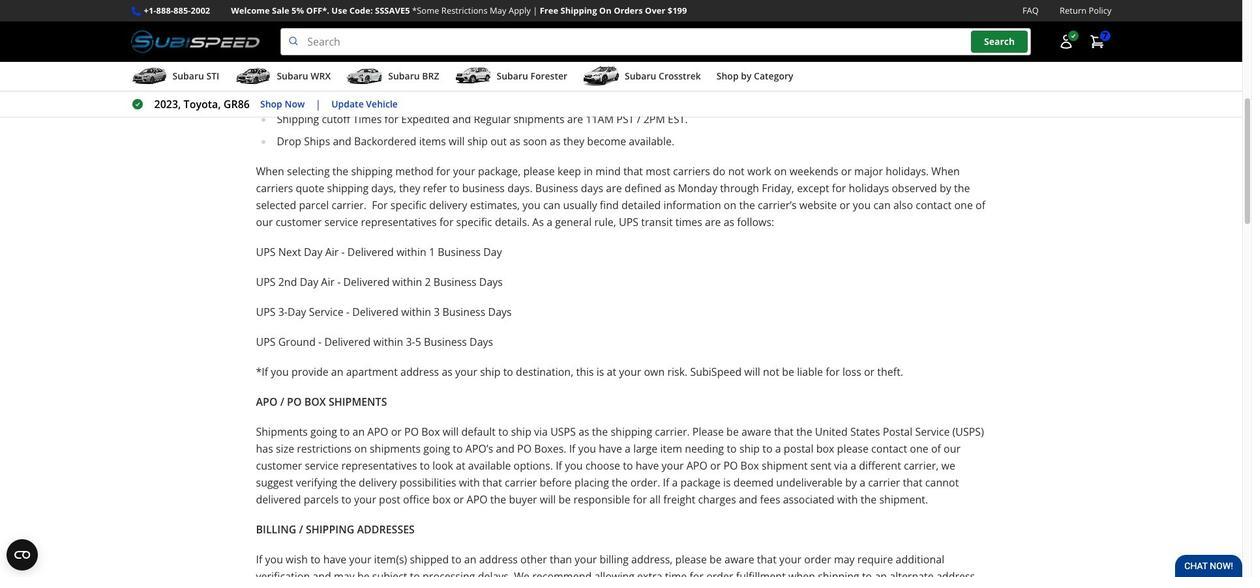 Task type: locate. For each thing, give the bounding box(es) containing it.
open widget image
[[7, 540, 38, 571]]

a subaru forester thumbnail image image
[[455, 67, 491, 86]]

a subaru wrx thumbnail image image
[[235, 67, 272, 86]]

search input field
[[281, 28, 1031, 56]]



Task type: describe. For each thing, give the bounding box(es) containing it.
subispeed logo image
[[131, 28, 260, 56]]

a subaru crosstrek thumbnail image image
[[583, 67, 620, 86]]

a subaru brz thumbnail image image
[[347, 67, 383, 86]]

a subaru sti thumbnail image image
[[131, 67, 167, 86]]

button image
[[1058, 34, 1074, 50]]



Task type: vqa. For each thing, say whether or not it's contained in the screenshot.
Drain
no



